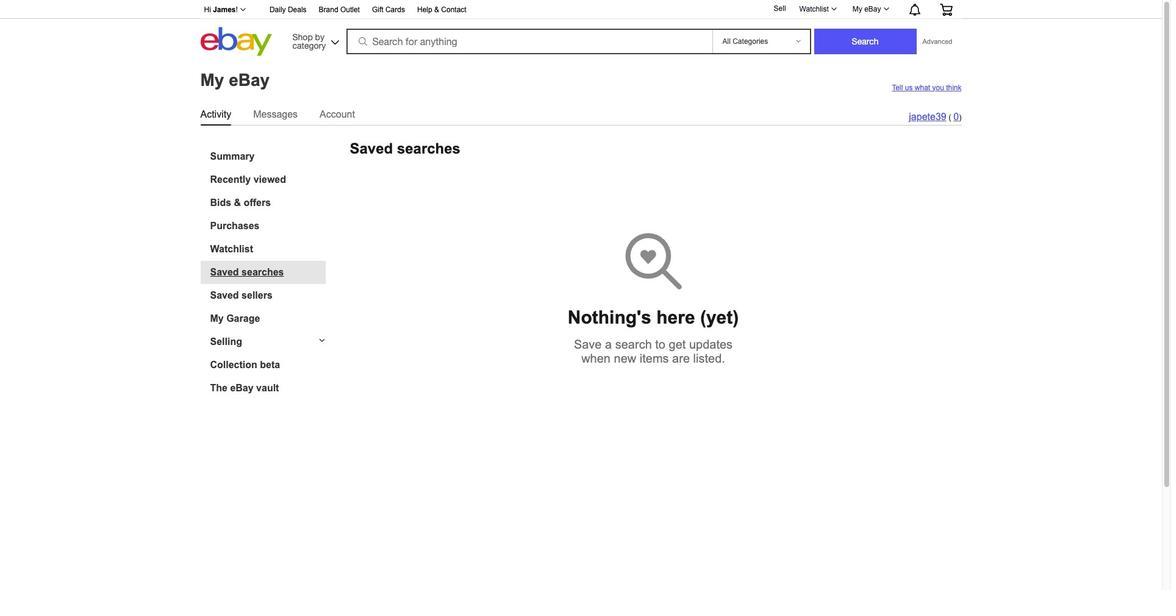 Task type: describe. For each thing, give the bounding box(es) containing it.
purchases link
[[210, 221, 326, 232]]

japete39 ( 0 )
[[910, 111, 962, 122]]

brand
[[319, 5, 338, 14]]

daily deals link
[[270, 4, 307, 17]]

tell
[[893, 83, 904, 92]]

search
[[616, 338, 652, 352]]

collection beta link
[[210, 360, 326, 371]]

0 horizontal spatial saved searches
[[210, 267, 284, 277]]

japete39
[[910, 111, 947, 122]]

0
[[954, 111, 959, 122]]

1 vertical spatial searches
[[242, 267, 284, 277]]

bids
[[210, 197, 231, 208]]

bids & offers link
[[210, 197, 326, 208]]

account navigation
[[197, 0, 962, 19]]

save
[[574, 338, 602, 352]]

advanced
[[923, 38, 953, 45]]

1 horizontal spatial watchlist link
[[793, 2, 843, 16]]

outlet
[[341, 5, 360, 14]]

my ebay inside my ebay link
[[853, 5, 882, 13]]

what
[[915, 83, 931, 92]]

shop by category banner
[[197, 0, 962, 59]]

help & contact link
[[417, 4, 467, 17]]

hi
[[204, 5, 211, 14]]

you
[[933, 83, 945, 92]]

collection beta
[[210, 360, 280, 370]]

to
[[656, 338, 666, 352]]

nothing's here (yet) main content
[[5, 59, 1158, 591]]

vault
[[256, 383, 279, 393]]

saved sellers link
[[210, 290, 326, 301]]

us
[[906, 83, 913, 92]]

selling button
[[200, 337, 326, 348]]

shop by category button
[[287, 27, 342, 53]]

bids & offers
[[210, 197, 271, 208]]

viewed
[[254, 174, 286, 185]]

none submit inside shop by category banner
[[814, 29, 917, 54]]

by
[[315, 32, 325, 42]]

are
[[673, 352, 690, 366]]

the ebay vault
[[210, 383, 279, 393]]

1 horizontal spatial searches
[[397, 140, 461, 157]]

saved searches link
[[210, 267, 326, 278]]

shop by category
[[293, 32, 326, 50]]

updates
[[690, 338, 733, 352]]

collection
[[210, 360, 257, 370]]

gift
[[372, 5, 384, 14]]

when
[[582, 352, 611, 366]]

sellers
[[242, 290, 273, 301]]

Search for anything text field
[[348, 30, 710, 53]]

selling
[[210, 337, 242, 347]]

nothing's here (yet)
[[568, 308, 739, 328]]

tell us what you think
[[893, 83, 962, 92]]

offers
[[244, 197, 271, 208]]

help
[[417, 5, 432, 14]]

1 vertical spatial ebay
[[229, 71, 270, 90]]

the
[[210, 383, 228, 393]]

0 link
[[954, 111, 959, 122]]

nothing's
[[568, 308, 652, 328]]

messages
[[253, 109, 298, 119]]

get
[[669, 338, 686, 352]]

!
[[236, 5, 238, 14]]



Task type: vqa. For each thing, say whether or not it's contained in the screenshot.
shipping in the $11.99 Buy It Now Free shipping
no



Task type: locate. For each thing, give the bounding box(es) containing it.
summary link
[[210, 151, 326, 162]]

2 vertical spatial ebay
[[230, 383, 254, 393]]

my
[[853, 5, 863, 13], [200, 71, 224, 90], [210, 313, 224, 324]]

searches
[[397, 140, 461, 157], [242, 267, 284, 277]]

0 vertical spatial searches
[[397, 140, 461, 157]]

a
[[605, 338, 612, 352]]

0 vertical spatial ebay
[[865, 5, 882, 13]]

hi james !
[[204, 5, 238, 14]]

my garage
[[210, 313, 260, 324]]

listed.
[[694, 352, 726, 366]]

0 horizontal spatial my ebay
[[200, 71, 270, 90]]

& inside account navigation
[[435, 5, 439, 14]]

summary
[[210, 151, 255, 161]]

items
[[640, 352, 669, 366]]

None submit
[[814, 29, 917, 54]]

tell us what you think link
[[893, 83, 962, 92]]

recently viewed link
[[210, 174, 326, 185]]

my garage link
[[210, 313, 326, 324]]

0 vertical spatial saved searches
[[350, 140, 461, 157]]

2 vertical spatial my
[[210, 313, 224, 324]]

0 vertical spatial my
[[853, 5, 863, 13]]

& inside nothing's here (yet) main content
[[234, 197, 241, 208]]

watchlist down purchases
[[210, 244, 253, 254]]

saved
[[350, 140, 393, 157], [210, 267, 239, 277], [210, 290, 239, 301]]

& right help
[[435, 5, 439, 14]]

shop
[[293, 32, 313, 42]]

my ebay
[[853, 5, 882, 13], [200, 71, 270, 90]]

0 horizontal spatial searches
[[242, 267, 284, 277]]

saved down account 'link'
[[350, 140, 393, 157]]

0 horizontal spatial &
[[234, 197, 241, 208]]

(
[[949, 113, 952, 122]]

2 vertical spatial saved
[[210, 290, 239, 301]]

activity link
[[200, 106, 231, 122]]

0 vertical spatial &
[[435, 5, 439, 14]]

my for my garage link
[[210, 313, 224, 324]]

the ebay vault link
[[210, 383, 326, 394]]

your shopping cart image
[[940, 4, 954, 16]]

here
[[657, 308, 695, 328]]

japete39 link
[[910, 111, 947, 122]]

saved inside saved sellers "link"
[[210, 290, 239, 301]]

1 vertical spatial watchlist
[[210, 244, 253, 254]]

1 horizontal spatial &
[[435, 5, 439, 14]]

daily
[[270, 5, 286, 14]]

0 vertical spatial watchlist
[[800, 5, 829, 13]]

ebay for the ebay vault link
[[230, 383, 254, 393]]

saved for saved searches link
[[210, 267, 239, 277]]

0 vertical spatial saved
[[350, 140, 393, 157]]

saved inside saved searches link
[[210, 267, 239, 277]]

account
[[320, 109, 355, 119]]

saved sellers
[[210, 290, 273, 301]]

1 vertical spatial my
[[200, 71, 224, 90]]

help & contact
[[417, 5, 467, 14]]

watchlist inside nothing's here (yet) main content
[[210, 244, 253, 254]]

&
[[435, 5, 439, 14], [234, 197, 241, 208]]

1 horizontal spatial watchlist
[[800, 5, 829, 13]]

brand outlet
[[319, 5, 360, 14]]

purchases
[[210, 221, 260, 231]]

advanced link
[[917, 29, 959, 54]]

daily deals
[[270, 5, 307, 14]]

1 vertical spatial watchlist link
[[210, 244, 326, 255]]

1 vertical spatial my ebay
[[200, 71, 270, 90]]

sell
[[774, 5, 786, 13]]

1 vertical spatial &
[[234, 197, 241, 208]]

contact
[[441, 5, 467, 14]]

recently viewed
[[210, 174, 286, 185]]

1 vertical spatial saved searches
[[210, 267, 284, 277]]

watchlist inside account navigation
[[800, 5, 829, 13]]

watchlist right sell link
[[800, 5, 829, 13]]

0 horizontal spatial watchlist link
[[210, 244, 326, 255]]

think
[[947, 83, 962, 92]]

beta
[[260, 360, 280, 370]]

brand outlet link
[[319, 4, 360, 17]]

my for my ebay link at the right
[[853, 5, 863, 13]]

1 horizontal spatial my ebay
[[853, 5, 882, 13]]

1 horizontal spatial saved searches
[[350, 140, 461, 157]]

)
[[959, 113, 962, 122]]

watchlist link up saved searches link
[[210, 244, 326, 255]]

category
[[293, 41, 326, 50]]

ebay
[[865, 5, 882, 13], [229, 71, 270, 90], [230, 383, 254, 393]]

1 vertical spatial saved
[[210, 267, 239, 277]]

watchlist link right sell link
[[793, 2, 843, 16]]

& for help
[[435, 5, 439, 14]]

ebay inside account navigation
[[865, 5, 882, 13]]

0 horizontal spatial watchlist
[[210, 244, 253, 254]]

0 vertical spatial my ebay
[[853, 5, 882, 13]]

recently
[[210, 174, 251, 185]]

activity
[[200, 109, 231, 119]]

new
[[614, 352, 637, 366]]

saved up the saved sellers
[[210, 267, 239, 277]]

gift cards link
[[372, 4, 405, 17]]

saved up my garage
[[210, 290, 239, 301]]

messages link
[[253, 106, 298, 122]]

james
[[213, 5, 236, 14]]

deals
[[288, 5, 307, 14]]

my inside account navigation
[[853, 5, 863, 13]]

gift cards
[[372, 5, 405, 14]]

saved searches
[[350, 140, 461, 157], [210, 267, 284, 277]]

my ebay inside nothing's here (yet) main content
[[200, 71, 270, 90]]

cards
[[386, 5, 405, 14]]

(yet)
[[701, 308, 739, 328]]

watchlist
[[800, 5, 829, 13], [210, 244, 253, 254]]

watchlist link
[[793, 2, 843, 16], [210, 244, 326, 255]]

& right bids
[[234, 197, 241, 208]]

account link
[[320, 106, 355, 122]]

saved for saved sellers "link"
[[210, 290, 239, 301]]

my ebay link
[[846, 2, 895, 16]]

0 vertical spatial watchlist link
[[793, 2, 843, 16]]

& for bids
[[234, 197, 241, 208]]

ebay for my ebay link at the right
[[865, 5, 882, 13]]

garage
[[227, 313, 260, 324]]

sell link
[[769, 5, 792, 13]]

save a search to get updates when new items are listed.
[[574, 338, 733, 366]]



